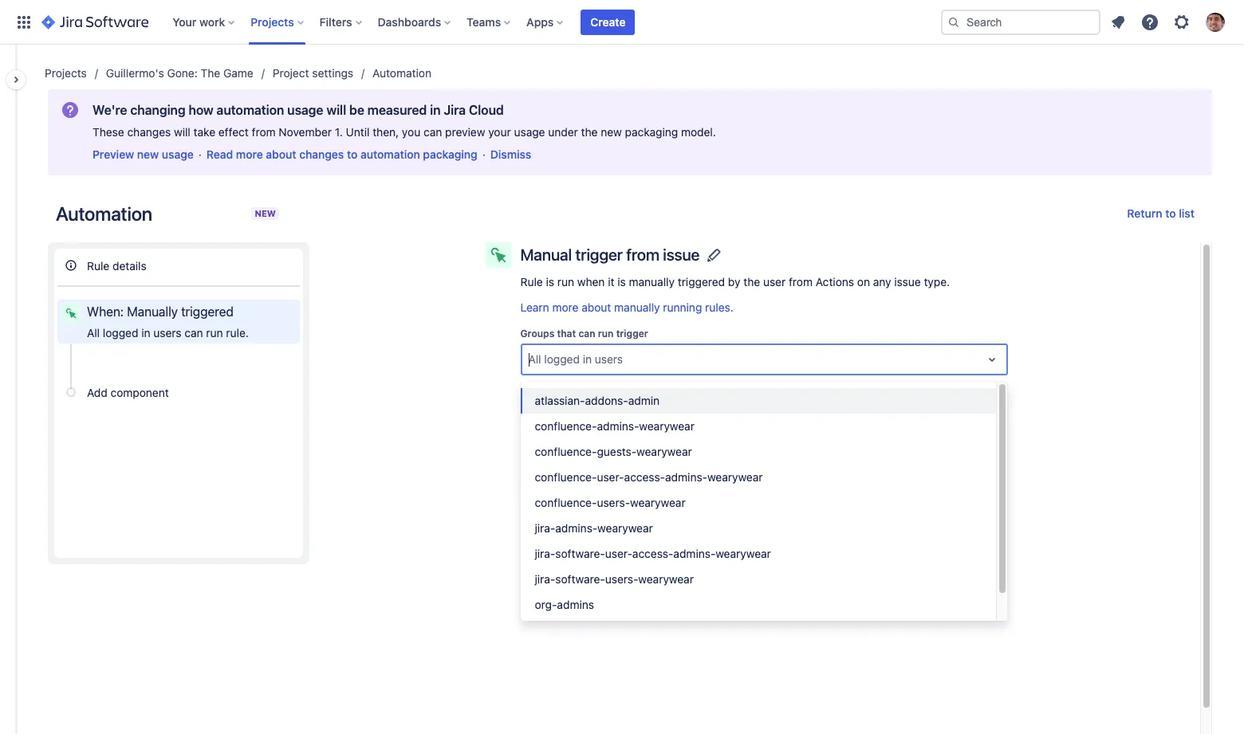 Task type: vqa. For each thing, say whether or not it's contained in the screenshot.
triggered
yes



Task type: locate. For each thing, give the bounding box(es) containing it.
2 vertical spatial from
[[789, 275, 813, 289]]

2 vertical spatial jira-
[[535, 573, 555, 586]]

2 horizontal spatial run
[[598, 328, 614, 340]]

0 horizontal spatial when
[[577, 275, 605, 289]]

2 vertical spatial all
[[651, 416, 664, 429]]

you
[[402, 125, 421, 139]]

0 vertical spatial jira-
[[535, 522, 555, 535]]

manually
[[127, 305, 178, 319]]

to left list
[[1165, 207, 1176, 220]]

0 horizontal spatial more
[[236, 148, 263, 161]]

open image inside groups that can run trigger element
[[982, 350, 1001, 369]]

user
[[763, 275, 786, 289]]

1 vertical spatial open image
[[982, 413, 1001, 432]]

1 vertical spatial from
[[626, 246, 659, 264]]

1 vertical spatial software-
[[555, 573, 605, 586]]

automation down 'then,' at top left
[[361, 148, 420, 161]]

0 vertical spatial more
[[236, 148, 263, 161]]

0 horizontal spatial to
[[347, 148, 358, 161]]

0 vertical spatial projects
[[251, 15, 294, 28]]

0 horizontal spatial it
[[608, 275, 615, 289]]

usage up november
[[287, 103, 323, 117]]

access- down input
[[624, 471, 665, 484]]

1 horizontal spatial in
[[430, 103, 441, 117]]

projects right sidebar navigation image
[[45, 66, 87, 80]]

when up the confluence-user-access-admins-wearywear
[[630, 454, 657, 467]]

wearywear
[[639, 420, 695, 433], [637, 445, 692, 459], [707, 471, 763, 484], [630, 496, 686, 510], [598, 522, 653, 535], [716, 547, 771, 561], [638, 573, 694, 586]]

is down the "manual"
[[546, 275, 554, 289]]

2 horizontal spatial from
[[789, 275, 813, 289]]

1 vertical spatial jira-
[[535, 547, 555, 561]]

access-
[[624, 471, 665, 484], [632, 547, 673, 561]]

1 vertical spatial new
[[137, 148, 159, 161]]

people
[[540, 474, 570, 486]]

can right that
[[579, 328, 595, 340]]

jira- for jira-software-user-access-admins-wearywear
[[535, 547, 555, 561]]

to inside prompt for input when this rule is triggered ask people who trigger this rule to enter information before it runs.
[[666, 474, 675, 486]]

users for all logged in users
[[595, 353, 623, 366]]

more up that
[[552, 301, 579, 314]]

2 software- from the top
[[555, 573, 605, 586]]

0 horizontal spatial projects
[[45, 66, 87, 80]]

0 horizontal spatial changes
[[127, 125, 171, 139]]

2 horizontal spatial in
[[583, 353, 592, 366]]

rule
[[87, 259, 109, 272], [520, 275, 543, 289]]

gone:
[[167, 66, 198, 80]]

1 horizontal spatial the
[[744, 275, 760, 289]]

1 vertical spatial automation
[[361, 148, 420, 161]]

will left take
[[174, 125, 190, 139]]

2 open image from the top
[[982, 413, 1001, 432]]

0 vertical spatial it
[[608, 275, 615, 289]]

from up learn more about manually running rules. link
[[626, 246, 659, 264]]

in
[[430, 103, 441, 117], [141, 326, 150, 340], [583, 353, 592, 366]]

0 vertical spatial automation
[[217, 103, 284, 117]]

all down 'admin'
[[651, 416, 664, 429]]

jira-admins-wearywear
[[535, 522, 653, 535]]

0 vertical spatial in
[[430, 103, 441, 117]]

1 horizontal spatial logged
[[544, 353, 580, 366]]

project settings
[[273, 66, 353, 80]]

to left enter
[[666, 474, 675, 486]]

atlassian-addons-admin
[[535, 394, 660, 408]]

open image
[[982, 350, 1001, 369], [982, 413, 1001, 432]]

confluence- for user-
[[535, 471, 597, 484]]

running
[[663, 301, 702, 314]]

until
[[346, 125, 370, 139]]

users down "when: manually triggered"
[[153, 326, 182, 340]]

issue left change trigger icon
[[663, 246, 700, 264]]

0 horizontal spatial new
[[137, 148, 159, 161]]

will
[[326, 103, 346, 117], [174, 125, 190, 139]]

show
[[520, 391, 546, 403]]

rule left "details"
[[87, 259, 109, 272]]

return
[[1127, 207, 1163, 220]]

it left runs.
[[790, 474, 796, 486]]

types
[[696, 416, 725, 429]]

can inside we're changing how automation usage will be measured in jira cloud these changes will take effect from november 1. until then, you can preview your usage under the new packaging model.
[[424, 125, 442, 139]]

confluence- down atlassian-
[[535, 420, 597, 433]]

1 confluence- from the top
[[535, 420, 597, 433]]

None text field
[[528, 352, 531, 368]]

1 vertical spatial logged
[[544, 353, 580, 366]]

0 vertical spatial the
[[581, 125, 598, 139]]

users
[[153, 326, 182, 340], [595, 353, 623, 366]]

changes down november
[[299, 148, 344, 161]]

0 horizontal spatial can
[[185, 326, 203, 340]]

1 vertical spatial in
[[141, 326, 150, 340]]

issue
[[528, 416, 555, 429]]

the right under
[[581, 125, 598, 139]]

return to list
[[1127, 207, 1195, 220]]

0 horizontal spatial logged
[[103, 326, 138, 340]]

1 horizontal spatial ·
[[482, 148, 486, 161]]

0 vertical spatial access-
[[624, 471, 665, 484]]

rule up enter
[[682, 454, 702, 467]]

0 horizontal spatial rule
[[87, 259, 109, 272]]

from right effect
[[252, 125, 276, 139]]

when
[[577, 275, 605, 289], [630, 454, 657, 467]]

settings image
[[1172, 12, 1192, 32]]

jira- for jira-admins-wearywear
[[535, 522, 555, 535]]

1 jira- from the top
[[535, 522, 555, 535]]

user- up jira-software-users-wearywear
[[605, 547, 632, 561]]

0 horizontal spatial usage
[[162, 148, 194, 161]]

when down manual trigger from issue
[[577, 275, 605, 289]]

run down the "manual"
[[557, 275, 574, 289]]

read more about changes to automation packaging button
[[206, 147, 478, 163]]

triggered up information in the bottom right of the page
[[716, 454, 763, 467]]

0 vertical spatial triggered
[[678, 275, 725, 289]]

1 vertical spatial to
[[1165, 207, 1176, 220]]

notifications image
[[1109, 12, 1128, 32]]

issue left types
[[667, 416, 693, 429]]

can down "when: manually triggered"
[[185, 326, 203, 340]]

about down november
[[266, 148, 296, 161]]

2 horizontal spatial usage
[[514, 125, 545, 139]]

1 vertical spatial it
[[790, 474, 796, 486]]

0 vertical spatial usage
[[287, 103, 323, 117]]

1 horizontal spatial to
[[666, 474, 675, 486]]

1 horizontal spatial packaging
[[625, 125, 678, 139]]

can right you
[[424, 125, 442, 139]]

users- down jira-software-user-access-admins-wearywear on the bottom of the page
[[605, 573, 638, 586]]

all down groups
[[528, 353, 541, 366]]

· left dismiss
[[482, 148, 486, 161]]

it down manual trigger from issue
[[608, 275, 615, 289]]

open image for all issue types
[[982, 413, 1001, 432]]

primary element
[[10, 0, 941, 44]]

guillermo's gone: the game
[[106, 66, 253, 80]]

1 vertical spatial automation
[[56, 203, 152, 225]]

when for run
[[577, 275, 605, 289]]

0 vertical spatial from
[[252, 125, 276, 139]]

learn
[[520, 301, 549, 314]]

triggered up 'rule.'
[[181, 305, 233, 319]]

1.
[[335, 125, 343, 139]]

it
[[608, 275, 615, 289], [790, 474, 796, 486]]

this up the confluence-user-access-admins-wearywear
[[660, 454, 679, 467]]

all inside groups that can run trigger element
[[528, 353, 541, 366]]

run left 'rule.'
[[206, 326, 223, 340]]

0 horizontal spatial automation
[[56, 203, 152, 225]]

software- up "admins"
[[555, 573, 605, 586]]

when inside prompt for input when this rule is triggered ask people who trigger this rule to enter information before it runs.
[[630, 454, 657, 467]]

from right user
[[789, 275, 813, 289]]

0 vertical spatial for
[[620, 391, 633, 403]]

wearywear right enter
[[707, 471, 763, 484]]

confluence- down prompt
[[535, 471, 597, 484]]

users for all logged in users can run rule.
[[153, 326, 182, 340]]

rule inside rule details button
[[87, 259, 109, 272]]

the
[[581, 125, 598, 139], [744, 275, 760, 289]]

packaging
[[625, 125, 678, 139], [423, 148, 478, 161]]

in left jira
[[430, 103, 441, 117]]

run down learn more about manually running rules.
[[598, 328, 614, 340]]

for up who
[[583, 454, 598, 467]]

0 vertical spatial rule
[[682, 454, 702, 467]]

automation up 'rule details'
[[56, 203, 152, 225]]

is up information in the bottom right of the page
[[705, 454, 713, 467]]

rule for rule details
[[87, 259, 109, 272]]

user- down input
[[597, 471, 624, 484]]

1 software- from the top
[[555, 547, 605, 561]]

wearywear up the confluence-user-access-admins-wearywear
[[637, 445, 692, 459]]

issue
[[663, 246, 700, 264], [894, 275, 921, 289], [667, 416, 693, 429]]

2 vertical spatial issue
[[667, 416, 693, 429]]

packaging left model.
[[625, 125, 678, 139]]

add
[[87, 386, 107, 399]]

automation link
[[373, 64, 431, 83]]

how
[[189, 103, 213, 117]]

component
[[111, 386, 169, 399]]

new right under
[[601, 125, 622, 139]]

usage up dismiss
[[514, 125, 545, 139]]

1 horizontal spatial rule
[[682, 454, 702, 467]]

manually left running
[[614, 301, 660, 314]]

2 confluence- from the top
[[535, 445, 597, 459]]

guests-
[[597, 445, 637, 459]]

all down "when:"
[[87, 326, 100, 340]]

wearywear down information in the bottom right of the page
[[716, 547, 771, 561]]

on
[[857, 275, 870, 289]]

changes up the preview new usage button
[[127, 125, 171, 139]]

trigger right the "manual"
[[575, 246, 623, 264]]

0 vertical spatial about
[[266, 148, 296, 161]]

dashboards button
[[373, 9, 457, 35]]

0 horizontal spatial rule
[[647, 474, 664, 486]]

changes
[[127, 125, 171, 139], [299, 148, 344, 161]]

1 horizontal spatial users
[[595, 353, 623, 366]]

changes inside we're changing how automation usage will be measured in jira cloud these changes will take effect from november 1. until then, you can preview your usage under the new packaging model.
[[127, 125, 171, 139]]

in down groups that can run trigger
[[583, 353, 592, 366]]

by
[[728, 275, 741, 289]]

1 open image from the top
[[982, 350, 1001, 369]]

0 horizontal spatial all
[[87, 326, 100, 340]]

0 horizontal spatial from
[[252, 125, 276, 139]]

trigger inside prompt for input when this rule is triggered ask people who trigger this rule to enter information before it runs.
[[594, 474, 625, 486]]

in for all logged in users
[[583, 353, 592, 366]]

access- up jira-software-users-wearywear
[[632, 547, 673, 561]]

preview new usage button
[[93, 147, 194, 163]]

all issue types
[[651, 416, 725, 429]]

0 vertical spatial when
[[577, 275, 605, 289]]

confluence- down type on the left bottom of page
[[535, 445, 597, 459]]

preview new usage · read more about changes to automation packaging · dismiss
[[93, 148, 531, 161]]

software- for users-
[[555, 573, 605, 586]]

users inside groups that can run trigger element
[[595, 353, 623, 366]]

software- down jira-admins-wearywear
[[555, 547, 605, 561]]

1 horizontal spatial new
[[601, 125, 622, 139]]

0 horizontal spatial users
[[153, 326, 182, 340]]

admins-
[[597, 420, 639, 433], [665, 471, 707, 484], [555, 522, 598, 535], [673, 547, 716, 561]]

automation
[[217, 103, 284, 117], [361, 148, 420, 161]]

search image
[[948, 16, 960, 28]]

the right the by
[[744, 275, 760, 289]]

change trigger image
[[277, 304, 296, 323]]

1 horizontal spatial can
[[424, 125, 442, 139]]

rule
[[682, 454, 702, 467], [647, 474, 664, 486]]

run
[[557, 275, 574, 289], [206, 326, 223, 340], [598, 328, 614, 340]]

confluence- for users-
[[535, 496, 597, 510]]

open image for all logged in users
[[982, 350, 1001, 369]]

admins- up the guests-
[[597, 420, 639, 433]]

logged for all logged in users
[[544, 353, 580, 366]]

wearywear down 'admin'
[[639, 420, 695, 433]]

enter
[[678, 474, 702, 486]]

1 vertical spatial more
[[552, 301, 579, 314]]

for up open image
[[620, 391, 633, 403]]

1 horizontal spatial run
[[557, 275, 574, 289]]

new inside we're changing how automation usage will be measured in jira cloud these changes will take effect from november 1. until then, you can preview your usage under the new packaging model.
[[601, 125, 622, 139]]

projects for the projects dropdown button
[[251, 15, 294, 28]]

2 vertical spatial usage
[[162, 148, 194, 161]]

1 vertical spatial for
[[583, 454, 598, 467]]

3 confluence- from the top
[[535, 471, 597, 484]]

appswitcher icon image
[[14, 12, 33, 32]]

in down manually
[[141, 326, 150, 340]]

manual
[[549, 391, 583, 403]]

learn more about manually running rules. link
[[520, 301, 734, 314]]

this down the guests-
[[627, 474, 644, 486]]

usage down take
[[162, 148, 194, 161]]

users down groups that can run trigger
[[595, 353, 623, 366]]

confluence-
[[535, 420, 597, 433], [535, 445, 597, 459], [535, 471, 597, 484], [535, 496, 597, 510]]

from inside we're changing how automation usage will be measured in jira cloud these changes will take effect from november 1. until then, you can preview your usage under the new packaging model.
[[252, 125, 276, 139]]

manually up learn more about manually running rules. link
[[629, 275, 675, 289]]

add component
[[87, 386, 169, 399]]

when:
[[87, 305, 124, 319]]

issue right any
[[894, 275, 921, 289]]

automation inside we're changing how automation usage will be measured in jira cloud these changes will take effect from november 1. until then, you can preview your usage under the new packaging model.
[[217, 103, 284, 117]]

users- up jira-admins-wearywear
[[597, 496, 630, 510]]

automation up effect
[[217, 103, 284, 117]]

rule up learn
[[520, 275, 543, 289]]

trigger down input
[[594, 474, 625, 486]]

be
[[349, 103, 364, 117]]

confluence-user-access-admins-wearywear
[[535, 471, 763, 484]]

confluence- down 'people' at the bottom left
[[535, 496, 597, 510]]

is up learn more about manually running rules. link
[[618, 275, 626, 289]]

1 horizontal spatial is
[[618, 275, 626, 289]]

3 jira- from the top
[[535, 573, 555, 586]]

2 horizontal spatial to
[[1165, 207, 1176, 220]]

1 vertical spatial rule
[[647, 474, 664, 486]]

logged down "when:"
[[103, 326, 138, 340]]

jira software image
[[41, 12, 149, 32], [41, 12, 149, 32]]

changing
[[130, 103, 186, 117]]

in inside groups that can run trigger element
[[583, 353, 592, 366]]

take
[[193, 125, 215, 139]]

automation up measured
[[373, 66, 431, 80]]

0 vertical spatial all
[[87, 326, 100, 340]]

details
[[112, 259, 147, 272]]

1 horizontal spatial all
[[528, 353, 541, 366]]

banner
[[0, 0, 1244, 45]]

1 vertical spatial triggered
[[181, 305, 233, 319]]

more
[[236, 148, 263, 161], [552, 301, 579, 314]]

2 jira- from the top
[[535, 547, 555, 561]]

we're
[[93, 103, 127, 117]]

4 confluence- from the top
[[535, 496, 597, 510]]

projects inside dropdown button
[[251, 15, 294, 28]]

logged inside groups that can run trigger element
[[544, 353, 580, 366]]

1 horizontal spatial automation
[[373, 66, 431, 80]]

2 horizontal spatial is
[[705, 454, 713, 467]]

settings
[[312, 66, 353, 80]]

1 vertical spatial will
[[174, 125, 190, 139]]

to down until at the top left
[[347, 148, 358, 161]]

logged down that
[[544, 353, 580, 366]]

project settings link
[[273, 64, 353, 83]]

0 vertical spatial this
[[660, 454, 679, 467]]

before
[[758, 474, 788, 486]]

rule left enter
[[647, 474, 664, 486]]

about up groups that can run trigger
[[582, 301, 611, 314]]

all
[[87, 326, 100, 340], [528, 353, 541, 366], [651, 416, 664, 429]]

0 vertical spatial changes
[[127, 125, 171, 139]]

logged
[[103, 326, 138, 340], [544, 353, 580, 366]]

0 vertical spatial rule
[[87, 259, 109, 272]]

usage
[[287, 103, 323, 117], [514, 125, 545, 139], [162, 148, 194, 161]]

1 vertical spatial packaging
[[423, 148, 478, 161]]

packaging down preview
[[423, 148, 478, 161]]

your
[[488, 125, 511, 139]]

0 vertical spatial packaging
[[625, 125, 678, 139]]

1 vertical spatial manually
[[614, 301, 660, 314]]

2 vertical spatial to
[[666, 474, 675, 486]]

new right preview
[[137, 148, 159, 161]]

0 vertical spatial automation
[[373, 66, 431, 80]]

then,
[[373, 125, 399, 139]]

triggered down change trigger icon
[[678, 275, 725, 289]]

2 horizontal spatial all
[[651, 416, 664, 429]]

triggered inside prompt for input when this rule is triggered ask people who trigger this rule to enter information before it runs.
[[716, 454, 763, 467]]

new
[[601, 125, 622, 139], [137, 148, 159, 161]]

· left read
[[198, 148, 202, 161]]

projects
[[251, 15, 294, 28], [45, 66, 87, 80]]

projects up project
[[251, 15, 294, 28]]

1 horizontal spatial automation
[[361, 148, 420, 161]]

more down effect
[[236, 148, 263, 161]]

none text field inside groups that can run trigger element
[[528, 352, 531, 368]]

will left be
[[326, 103, 346, 117]]



Task type: describe. For each thing, give the bounding box(es) containing it.
prompt for input when this rule is triggered ask people who trigger this rule to enter information before it runs.
[[520, 454, 821, 486]]

rule details button
[[57, 252, 300, 279]]

dismiss button
[[490, 147, 531, 163]]

1 horizontal spatial for
[[620, 391, 633, 403]]

projects link
[[45, 64, 87, 83]]

rule.
[[226, 326, 249, 340]]

wearywear down the confluence-user-access-admins-wearywear
[[630, 496, 686, 510]]

apps
[[527, 15, 554, 28]]

change trigger image
[[705, 246, 724, 265]]

logged for all logged in users can run rule.
[[103, 326, 138, 340]]

groups that can run trigger
[[520, 328, 648, 340]]

triggered for ask
[[716, 454, 763, 467]]

model.
[[681, 125, 716, 139]]

issue type
[[528, 416, 581, 429]]

1 vertical spatial access-
[[632, 547, 673, 561]]

0 horizontal spatial will
[[174, 125, 190, 139]]

rule details
[[87, 259, 147, 272]]

ask
[[520, 474, 537, 486]]

for inside prompt for input when this rule is triggered ask people who trigger this rule to enter information before it runs.
[[583, 454, 598, 467]]

create button
[[581, 9, 635, 35]]

projects for "projects" link
[[45, 66, 87, 80]]

confluence- for guests-
[[535, 445, 597, 459]]

1 vertical spatial user-
[[605, 547, 632, 561]]

1 vertical spatial changes
[[299, 148, 344, 161]]

create
[[590, 15, 626, 28]]

teams button
[[462, 9, 517, 35]]

projects button
[[246, 9, 310, 35]]

2 horizontal spatial can
[[579, 328, 595, 340]]

0 vertical spatial will
[[326, 103, 346, 117]]

jira-software-users-wearywear
[[535, 573, 694, 586]]

packaging inside we're changing how automation usage will be measured in jira cloud these changes will take effect from november 1. until then, you can preview your usage under the new packaging model.
[[625, 125, 678, 139]]

measured
[[367, 103, 427, 117]]

all for all logged in users
[[528, 353, 541, 366]]

0 vertical spatial manually
[[629, 275, 675, 289]]

all for all issue types
[[651, 416, 664, 429]]

1 horizontal spatial about
[[582, 301, 611, 314]]

runs.
[[799, 474, 821, 486]]

jira- for jira-software-users-wearywear
[[535, 573, 555, 586]]

manual trigger from issue image
[[489, 246, 508, 265]]

confluence- for admins-
[[535, 420, 597, 433]]

read
[[206, 148, 233, 161]]

banner containing your work
[[0, 0, 1244, 45]]

it inside prompt for input when this rule is triggered ask people who trigger this rule to enter information before it runs.
[[790, 474, 796, 486]]

2 · from the left
[[482, 148, 486, 161]]

apps button
[[522, 9, 570, 35]]

list
[[1179, 207, 1195, 220]]

admins
[[557, 598, 594, 612]]

cloud
[[469, 103, 504, 117]]

confluence-guests-wearywear
[[535, 445, 692, 459]]

when for input
[[630, 454, 657, 467]]

addons-
[[585, 394, 628, 408]]

1 horizontal spatial usage
[[287, 103, 323, 117]]

game
[[223, 66, 253, 80]]

atlassian-
[[535, 394, 585, 408]]

is inside prompt for input when this rule is triggered ask people who trigger this rule to enter information before it runs.
[[705, 454, 713, 467]]

show manual trigger for
[[520, 391, 633, 403]]

type.
[[924, 275, 950, 289]]

admin
[[628, 394, 660, 408]]

save button
[[963, 509, 1008, 534]]

groups
[[520, 328, 555, 340]]

admins- down all issue types in the right of the page
[[665, 471, 707, 484]]

triggered for by
[[678, 275, 725, 289]]

open image
[[614, 413, 633, 432]]

preview
[[93, 148, 134, 161]]

sidebar navigation image
[[0, 64, 35, 96]]

effect
[[218, 125, 249, 139]]

org-
[[535, 598, 557, 612]]

ask people who trigger this rule to enter information before it runs. alert
[[520, 474, 1008, 487]]

filters button
[[315, 9, 368, 35]]

wearywear down confluence-users-wearywear
[[598, 522, 653, 535]]

when: manually triggered
[[87, 305, 233, 319]]

dismiss
[[490, 148, 531, 161]]

guillermo's
[[106, 66, 164, 80]]

your work
[[172, 15, 225, 28]]

manual trigger from issue
[[520, 246, 700, 264]]

trigger up confluence-admins-wearywear
[[585, 391, 617, 403]]

actions
[[816, 275, 854, 289]]

0 horizontal spatial this
[[627, 474, 644, 486]]

any
[[873, 275, 891, 289]]

teams
[[467, 15, 501, 28]]

0 horizontal spatial run
[[206, 326, 223, 340]]

software- for user-
[[555, 547, 605, 561]]

0 horizontal spatial packaging
[[423, 148, 478, 161]]

these
[[93, 125, 124, 139]]

0 vertical spatial to
[[347, 148, 358, 161]]

preview
[[445, 125, 485, 139]]

all logged in users
[[528, 353, 623, 366]]

in for all logged in users can run rule.
[[141, 326, 150, 340]]

information
[[704, 474, 756, 486]]

guillermo's gone: the game link
[[106, 64, 253, 83]]

groups that can run trigger element
[[520, 344, 1008, 644]]

return to list button
[[1118, 201, 1204, 227]]

1 · from the left
[[198, 148, 202, 161]]

the
[[201, 66, 220, 80]]

org-admins
[[535, 598, 594, 612]]

prompt
[[543, 454, 580, 467]]

0 vertical spatial user-
[[597, 471, 624, 484]]

1 vertical spatial users-
[[605, 573, 638, 586]]

dashboards
[[378, 15, 441, 28]]

0 vertical spatial issue
[[663, 246, 700, 264]]

the inside we're changing how automation usage will be measured in jira cloud these changes will take effect from november 1. until then, you can preview your usage under the new packaging model.
[[581, 125, 598, 139]]

your profile and settings image
[[1206, 12, 1225, 32]]

save
[[973, 514, 998, 528]]

confluence-admins-wearywear
[[535, 420, 695, 433]]

admins- down confluence-users-wearywear
[[555, 522, 598, 535]]

1 horizontal spatial more
[[552, 301, 579, 314]]

we're changing how automation usage will be measured in jira cloud these changes will take effect from november 1. until then, you can preview your usage under the new packaging model.
[[93, 103, 716, 139]]

work
[[199, 15, 225, 28]]

november
[[279, 125, 332, 139]]

add component button
[[57, 379, 300, 406]]

0 horizontal spatial is
[[546, 275, 554, 289]]

trigger down learn more about manually running rules. link
[[616, 328, 648, 340]]

admins- down enter
[[673, 547, 716, 561]]

confluence-users-wearywear
[[535, 496, 686, 510]]

who
[[573, 474, 592, 486]]

1 horizontal spatial this
[[660, 454, 679, 467]]

rules.
[[705, 301, 734, 314]]

wearywear down jira-software-user-access-admins-wearywear on the bottom of the page
[[638, 573, 694, 586]]

manual
[[520, 246, 572, 264]]

Search field
[[941, 9, 1101, 35]]

under
[[548, 125, 578, 139]]

all for all logged in users can run rule.
[[87, 326, 100, 340]]

your work button
[[168, 9, 241, 35]]

0 vertical spatial users-
[[597, 496, 630, 510]]

rule is run when it is manually triggered by the user from actions on any issue type.
[[520, 275, 950, 289]]

type
[[558, 416, 581, 429]]

1 vertical spatial issue
[[894, 275, 921, 289]]

help image
[[1141, 12, 1160, 32]]

rule for rule is run when it is manually triggered by the user from actions on any issue type.
[[520, 275, 543, 289]]

new
[[255, 208, 276, 219]]

1 horizontal spatial from
[[626, 246, 659, 264]]

learn more about manually running rules.
[[520, 301, 734, 314]]

to inside button
[[1165, 207, 1176, 220]]

in inside we're changing how automation usage will be measured in jira cloud these changes will take effect from november 1. until then, you can preview your usage under the new packaging model.
[[430, 103, 441, 117]]



